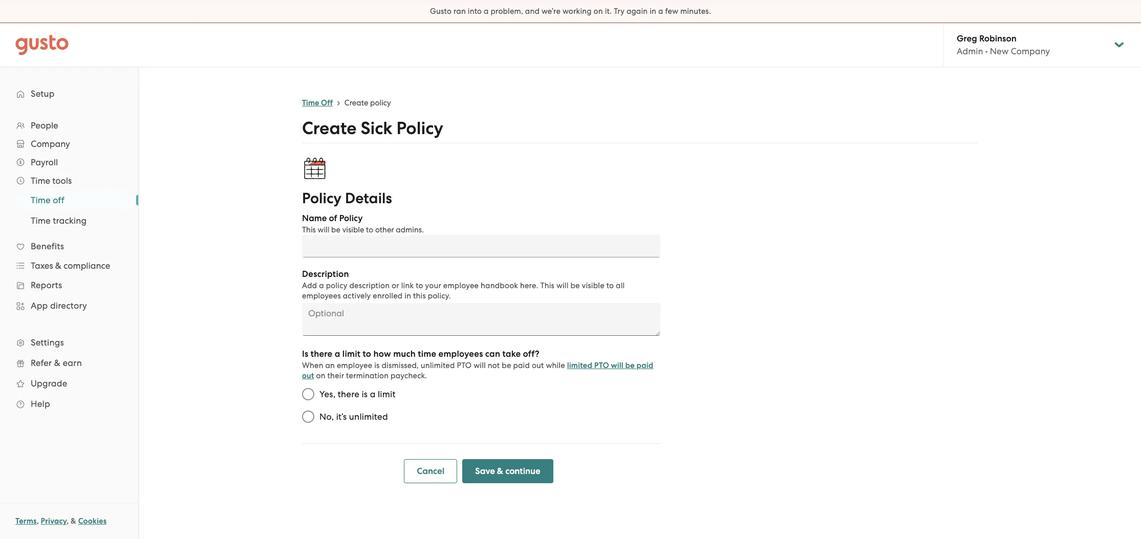 Task type: vqa. For each thing, say whether or not it's contained in the screenshot.
REPORTS
yes



Task type: locate. For each thing, give the bounding box(es) containing it.
0 vertical spatial out
[[532, 361, 544, 370]]

& right taxes
[[55, 261, 61, 271]]

policy inside name of policy this will be visible to other admins.
[[339, 213, 363, 224]]

time
[[302, 98, 319, 108], [31, 176, 50, 186], [31, 195, 51, 205], [31, 216, 51, 226]]

2 vertical spatial policy
[[339, 213, 363, 224]]

this
[[302, 225, 316, 235], [540, 281, 555, 290]]

create sick policy
[[302, 118, 443, 139]]

much
[[393, 349, 416, 360]]

1 vertical spatial employee
[[337, 361, 373, 370]]

out down off?
[[532, 361, 544, 370]]

employee up policy.
[[443, 281, 479, 290]]

1 horizontal spatial policy
[[370, 98, 391, 108]]

upgrade link
[[10, 374, 128, 393]]

their
[[328, 371, 344, 381]]

out inside limited pto will be paid out
[[302, 371, 314, 381]]

No, it's unlimited radio
[[297, 406, 320, 428]]

0 horizontal spatial employees
[[302, 291, 341, 301]]

is down termination
[[362, 389, 368, 399]]

0 vertical spatial create
[[345, 98, 368, 108]]

1 horizontal spatial out
[[532, 361, 544, 370]]

yes,
[[320, 389, 336, 399]]

1 vertical spatial employees
[[439, 349, 483, 360]]

this down name
[[302, 225, 316, 235]]

0 vertical spatial employees
[[302, 291, 341, 301]]

enrolled
[[373, 291, 403, 301]]

company button
[[10, 135, 128, 153]]

problem,
[[491, 7, 523, 16]]

1 horizontal spatial employee
[[443, 281, 479, 290]]

unlimited down the yes, there is a limit
[[349, 412, 388, 422]]

employees down add
[[302, 291, 341, 301]]

0 vertical spatial employee
[[443, 281, 479, 290]]

employee inside description add a policy description or link to your employee handbook here. this will be visible to all employees actively enrolled in this policy.
[[443, 281, 479, 290]]

and
[[525, 7, 540, 16]]

on
[[594, 7, 603, 16], [316, 371, 326, 381]]

1 horizontal spatial unlimited
[[421, 361, 455, 370]]

company down people
[[31, 139, 70, 149]]

policy.
[[428, 291, 451, 301]]

compliance
[[64, 261, 110, 271]]

limited pto will be paid out
[[302, 361, 654, 381]]

company right new
[[1011, 46, 1050, 56]]

an
[[325, 361, 335, 370]]

1 horizontal spatial on
[[594, 7, 603, 16]]

on left it.
[[594, 7, 603, 16]]

save & continue
[[475, 466, 541, 477]]

1 horizontal spatial company
[[1011, 46, 1050, 56]]

policy right of
[[339, 213, 363, 224]]

1 horizontal spatial pto
[[594, 361, 609, 370]]

1 vertical spatial policy
[[326, 281, 348, 290]]

employee up termination
[[337, 361, 373, 370]]

pto right limited
[[594, 361, 609, 370]]

a down 'on their termination paycheck.' at the bottom left of the page
[[370, 389, 376, 399]]

policy right the sick
[[397, 118, 443, 139]]

how
[[374, 349, 391, 360]]

& left earn
[[54, 358, 60, 368]]

list
[[0, 116, 138, 414], [0, 190, 138, 231]]

a up an on the bottom
[[335, 349, 340, 360]]

list containing people
[[0, 116, 138, 414]]

0 vertical spatial limit
[[343, 349, 361, 360]]

0 horizontal spatial there
[[311, 349, 333, 360]]

admin
[[957, 46, 984, 56]]

1 vertical spatial create
[[302, 118, 357, 139]]

Yes, there is a limit radio
[[297, 383, 320, 406]]

0 horizontal spatial is
[[362, 389, 368, 399]]

time inside 'dropdown button'
[[31, 176, 50, 186]]

dismissed,
[[382, 361, 419, 370]]

we're
[[542, 7, 561, 16]]

app
[[31, 301, 48, 311]]

policy
[[397, 118, 443, 139], [302, 189, 342, 207], [339, 213, 363, 224]]

1 vertical spatial visible
[[582, 281, 605, 290]]

1 list from the top
[[0, 116, 138, 414]]

1 horizontal spatial is
[[374, 361, 380, 370]]

0 vertical spatial this
[[302, 225, 316, 235]]

limit down 'on their termination paycheck.' at the bottom left of the page
[[378, 389, 396, 399]]

0 vertical spatial policy
[[397, 118, 443, 139]]

pto left not
[[457, 361, 472, 370]]

cancel
[[417, 466, 445, 477]]

description
[[302, 269, 349, 280]]

& right the save
[[497, 466, 503, 477]]

company
[[1011, 46, 1050, 56], [31, 139, 70, 149]]

2 pto from the left
[[594, 361, 609, 370]]

0 vertical spatial is
[[374, 361, 380, 370]]

out
[[532, 361, 544, 370], [302, 371, 314, 381]]

0 horizontal spatial out
[[302, 371, 314, 381]]

will inside limited pto will be paid out
[[611, 361, 624, 370]]

policy up the sick
[[370, 98, 391, 108]]

other
[[375, 225, 394, 235]]

visible inside description add a policy description or link to your employee handbook here. this will be visible to all employees actively enrolled in this policy.
[[582, 281, 605, 290]]

1 paid from the left
[[513, 361, 530, 370]]

1 vertical spatial company
[[31, 139, 70, 149]]

terms , privacy , & cookies
[[15, 517, 107, 526]]

is
[[302, 349, 309, 360]]

description
[[350, 281, 390, 290]]

be down of
[[331, 225, 341, 235]]

actively
[[343, 291, 371, 301]]

in
[[650, 7, 657, 16], [405, 291, 411, 301]]

no,
[[320, 412, 334, 422]]

in down link
[[405, 291, 411, 301]]

a inside description add a policy description or link to your employee handbook here. this will be visible to all employees actively enrolled in this policy.
[[319, 281, 324, 290]]

policy
[[370, 98, 391, 108], [326, 281, 348, 290]]

create for create policy
[[345, 98, 368, 108]]

1 horizontal spatial ,
[[67, 517, 69, 526]]

save
[[475, 466, 495, 477]]

to left 'other'
[[366, 225, 373, 235]]

setup
[[31, 89, 55, 99]]

be right limited
[[626, 361, 635, 370]]

1 vertical spatial policy
[[302, 189, 342, 207]]

on down when in the bottom left of the page
[[316, 371, 326, 381]]

can
[[485, 349, 500, 360]]

Description text field
[[302, 303, 661, 336]]

be inside description add a policy description or link to your employee handbook here. this will be visible to all employees actively enrolled in this policy.
[[571, 281, 580, 290]]

employees up limited pto will be paid out
[[439, 349, 483, 360]]

list containing time off
[[0, 190, 138, 231]]

out down when in the bottom left of the page
[[302, 371, 314, 381]]

1 horizontal spatial visible
[[582, 281, 605, 290]]

0 horizontal spatial policy
[[326, 281, 348, 290]]

time off
[[302, 98, 333, 108]]

0 horizontal spatial in
[[405, 291, 411, 301]]

is
[[374, 361, 380, 370], [362, 389, 368, 399]]

•
[[986, 46, 988, 56]]

visible left all
[[582, 281, 605, 290]]

2 paid from the left
[[637, 361, 654, 370]]

be
[[331, 225, 341, 235], [571, 281, 580, 290], [502, 361, 511, 370], [626, 361, 635, 370]]

your
[[425, 281, 441, 290]]

reports link
[[10, 276, 128, 294]]

1 vertical spatial this
[[540, 281, 555, 290]]

description add a policy description or link to your employee handbook here. this will be visible to all employees actively enrolled in this policy.
[[302, 269, 625, 301]]

1 vertical spatial out
[[302, 371, 314, 381]]

, left cookies
[[67, 517, 69, 526]]

this right here. on the left bottom of page
[[540, 281, 555, 290]]

time tracking
[[31, 216, 87, 226]]

there right yes,
[[338, 389, 360, 399]]

yes, there is a limit
[[320, 389, 396, 399]]

a right add
[[319, 281, 324, 290]]

0 vertical spatial on
[[594, 7, 603, 16]]

0 horizontal spatial company
[[31, 139, 70, 149]]

0 vertical spatial company
[[1011, 46, 1050, 56]]

there up an on the bottom
[[311, 349, 333, 360]]

app directory
[[31, 301, 87, 311]]

1 vertical spatial limit
[[378, 389, 396, 399]]

limit
[[343, 349, 361, 360], [378, 389, 396, 399]]

0 vertical spatial visible
[[342, 225, 364, 235]]

on their termination paycheck.
[[314, 371, 427, 381]]

paid
[[513, 361, 530, 370], [637, 361, 654, 370]]

again
[[627, 7, 648, 16]]

1 vertical spatial there
[[338, 389, 360, 399]]

visible
[[342, 225, 364, 235], [582, 281, 605, 290]]

0 horizontal spatial on
[[316, 371, 326, 381]]

employees
[[302, 291, 341, 301], [439, 349, 483, 360]]

here.
[[520, 281, 539, 290]]

0 horizontal spatial this
[[302, 225, 316, 235]]

0 horizontal spatial ,
[[37, 517, 39, 526]]

off?
[[523, 349, 540, 360]]

2 list from the top
[[0, 190, 138, 231]]

policy up name
[[302, 189, 342, 207]]

time tools button
[[10, 172, 128, 190]]

policy down description
[[326, 281, 348, 290]]

will
[[318, 225, 330, 235], [557, 281, 569, 290], [474, 361, 486, 370], [611, 361, 624, 370]]

& inside dropdown button
[[55, 261, 61, 271]]

visible left 'other'
[[342, 225, 364, 235]]

company inside greg robinson admin • new company
[[1011, 46, 1050, 56]]

1 horizontal spatial paid
[[637, 361, 654, 370]]

0 vertical spatial policy
[[370, 98, 391, 108]]

limit up their
[[343, 349, 361, 360]]

create right off
[[345, 98, 368, 108]]

0 horizontal spatial visible
[[342, 225, 364, 235]]

sick
[[361, 118, 392, 139]]

create down off
[[302, 118, 357, 139]]

unlimited down time
[[421, 361, 455, 370]]

time off link
[[18, 191, 128, 209]]

will down name
[[318, 225, 330, 235]]

1 horizontal spatial this
[[540, 281, 555, 290]]

& for compliance
[[55, 261, 61, 271]]

1 vertical spatial in
[[405, 291, 411, 301]]

to left how on the left
[[363, 349, 371, 360]]

to inside name of policy this will be visible to other admins.
[[366, 225, 373, 235]]

, left privacy link
[[37, 517, 39, 526]]

0 horizontal spatial paid
[[513, 361, 530, 370]]

directory
[[50, 301, 87, 311]]

& inside button
[[497, 466, 503, 477]]

0 horizontal spatial unlimited
[[349, 412, 388, 422]]

will right limited
[[611, 361, 624, 370]]

0 vertical spatial there
[[311, 349, 333, 360]]

will right here. on the left bottom of page
[[557, 281, 569, 290]]

in right again
[[650, 7, 657, 16]]

be left all
[[571, 281, 580, 290]]

0 horizontal spatial pto
[[457, 361, 472, 370]]

a
[[484, 7, 489, 16], [659, 7, 664, 16], [319, 281, 324, 290], [335, 349, 340, 360], [370, 389, 376, 399]]

1 vertical spatial unlimited
[[349, 412, 388, 422]]

to
[[366, 225, 373, 235], [416, 281, 423, 290], [607, 281, 614, 290], [363, 349, 371, 360]]

privacy link
[[41, 517, 67, 526]]

1 horizontal spatial there
[[338, 389, 360, 399]]

payroll button
[[10, 153, 128, 172]]

is up 'on their termination paycheck.' at the bottom left of the page
[[374, 361, 380, 370]]

a right into
[[484, 7, 489, 16]]

0 vertical spatial unlimited
[[421, 361, 455, 370]]

help link
[[10, 395, 128, 413]]

privacy
[[41, 517, 67, 526]]

this inside name of policy this will be visible to other admins.
[[302, 225, 316, 235]]

1 horizontal spatial in
[[650, 7, 657, 16]]

time off
[[31, 195, 64, 205]]



Task type: describe. For each thing, give the bounding box(es) containing it.
few
[[665, 7, 679, 16]]

all
[[616, 281, 625, 290]]

greg
[[957, 33, 978, 44]]

upgrade
[[31, 378, 67, 389]]

Name of Policy text field
[[302, 235, 661, 258]]

refer
[[31, 358, 52, 368]]

new
[[990, 46, 1009, 56]]

greg robinson admin • new company
[[957, 33, 1050, 56]]

into
[[468, 7, 482, 16]]

there for is
[[311, 349, 333, 360]]

or
[[392, 281, 399, 290]]

tools
[[52, 176, 72, 186]]

create policy
[[345, 98, 391, 108]]

take
[[503, 349, 521, 360]]

not
[[488, 361, 500, 370]]

0 horizontal spatial employee
[[337, 361, 373, 370]]

add
[[302, 281, 317, 290]]

time
[[418, 349, 437, 360]]

0 vertical spatial in
[[650, 7, 657, 16]]

continue
[[506, 466, 541, 477]]

limited pto will be paid out link
[[302, 361, 654, 381]]

no, it's unlimited
[[320, 412, 388, 422]]

time for time off
[[302, 98, 319, 108]]

gusto ran into a problem, and we're working on it. try again in a few minutes.
[[430, 7, 711, 16]]

refer & earn link
[[10, 354, 128, 372]]

time for time tracking
[[31, 216, 51, 226]]

when
[[302, 361, 324, 370]]

terms
[[15, 517, 37, 526]]

working
[[563, 7, 592, 16]]

it's
[[336, 412, 347, 422]]

cookies button
[[78, 515, 107, 528]]

to left all
[[607, 281, 614, 290]]

visible inside name of policy this will be visible to other admins.
[[342, 225, 364, 235]]

of
[[329, 213, 337, 224]]

minutes.
[[681, 7, 711, 16]]

try
[[614, 7, 625, 16]]

earn
[[63, 358, 82, 368]]

there for yes,
[[338, 389, 360, 399]]

a left few
[[659, 7, 664, 16]]

app directory link
[[10, 297, 128, 315]]

will inside description add a policy description or link to your employee handbook here. this will be visible to all employees actively enrolled in this policy.
[[557, 281, 569, 290]]

ran
[[454, 7, 466, 16]]

refer & earn
[[31, 358, 82, 368]]

policy for sick
[[397, 118, 443, 139]]

be inside name of policy this will be visible to other admins.
[[331, 225, 341, 235]]

taxes
[[31, 261, 53, 271]]

0 horizontal spatial limit
[[343, 349, 361, 360]]

limited
[[567, 361, 593, 370]]

this
[[413, 291, 426, 301]]

to up this
[[416, 281, 423, 290]]

benefits
[[31, 241, 64, 251]]

save & continue button
[[462, 459, 553, 483]]

employees inside description add a policy description or link to your employee handbook here. this will be visible to all employees actively enrolled in this policy.
[[302, 291, 341, 301]]

1 horizontal spatial employees
[[439, 349, 483, 360]]

create for create sick policy
[[302, 118, 357, 139]]

1 horizontal spatial limit
[[378, 389, 396, 399]]

when an employee is dismissed, unlimited pto will not be paid out while
[[302, 361, 565, 370]]

handbook
[[481, 281, 518, 290]]

policy inside description add a policy description or link to your employee handbook here. this will be visible to all employees actively enrolled in this policy.
[[326, 281, 348, 290]]

will left not
[[474, 361, 486, 370]]

this inside description add a policy description or link to your employee handbook here. this will be visible to all employees actively enrolled in this policy.
[[540, 281, 555, 290]]

be inside limited pto will be paid out
[[626, 361, 635, 370]]

time tools
[[31, 176, 72, 186]]

& for continue
[[497, 466, 503, 477]]

reports
[[31, 280, 62, 290]]

settings link
[[10, 333, 128, 352]]

taxes & compliance button
[[10, 257, 128, 275]]

time off link
[[302, 98, 333, 108]]

gusto
[[430, 7, 452, 16]]

will inside name of policy this will be visible to other admins.
[[318, 225, 330, 235]]

people
[[31, 120, 58, 131]]

off
[[53, 195, 64, 205]]

home image
[[15, 35, 69, 55]]

cookies
[[78, 517, 107, 526]]

company inside dropdown button
[[31, 139, 70, 149]]

termination
[[346, 371, 389, 381]]

1 , from the left
[[37, 517, 39, 526]]

name
[[302, 213, 327, 224]]

policy for of
[[339, 213, 363, 224]]

& for earn
[[54, 358, 60, 368]]

1 pto from the left
[[457, 361, 472, 370]]

tracking
[[53, 216, 87, 226]]

cancel button
[[404, 459, 457, 483]]

time tracking link
[[18, 212, 128, 230]]

& left cookies
[[71, 517, 76, 526]]

setup link
[[10, 85, 128, 103]]

time for time off
[[31, 195, 51, 205]]

while
[[546, 361, 565, 370]]

benefits link
[[10, 237, 128, 256]]

pto inside limited pto will be paid out
[[594, 361, 609, 370]]

it.
[[605, 7, 612, 16]]

time for time tools
[[31, 176, 50, 186]]

paid inside limited pto will be paid out
[[637, 361, 654, 370]]

details
[[345, 189, 392, 207]]

is there a limit to how much time employees can take off?
[[302, 349, 540, 360]]

in inside description add a policy description or link to your employee handbook here. this will be visible to all employees actively enrolled in this policy.
[[405, 291, 411, 301]]

admins.
[[396, 225, 424, 235]]

1 vertical spatial on
[[316, 371, 326, 381]]

people button
[[10, 116, 128, 135]]

policy details
[[302, 189, 392, 207]]

payroll
[[31, 157, 58, 167]]

1 vertical spatial is
[[362, 389, 368, 399]]

paycheck.
[[391, 371, 427, 381]]

2 , from the left
[[67, 517, 69, 526]]

robinson
[[980, 33, 1017, 44]]

gusto navigation element
[[0, 67, 138, 431]]

off
[[321, 98, 333, 108]]

be down take
[[502, 361, 511, 370]]



